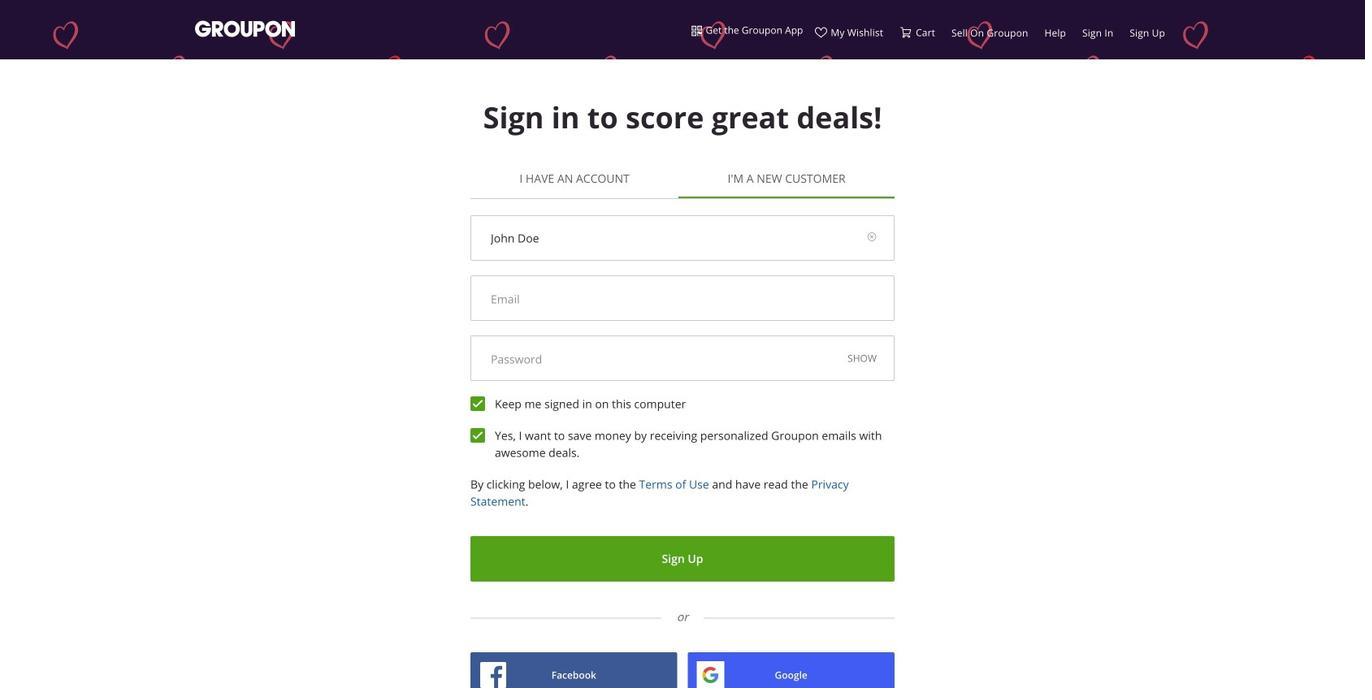 Task type: locate. For each thing, give the bounding box(es) containing it.
2 tab from the left
[[679, 159, 895, 198]]

tab list
[[470, 159, 895, 199]]

tab
[[470, 159, 679, 198], [679, 159, 895, 198]]

1 tab from the left
[[470, 159, 679, 198]]



Task type: describe. For each thing, give the bounding box(es) containing it.
email email field
[[491, 286, 882, 311]]

Password password field
[[491, 346, 843, 371]]

Full name text field
[[491, 226, 862, 250]]

groupon image
[[195, 20, 295, 38]]



Task type: vqa. For each thing, say whether or not it's contained in the screenshot.
the middle Ratings
no



